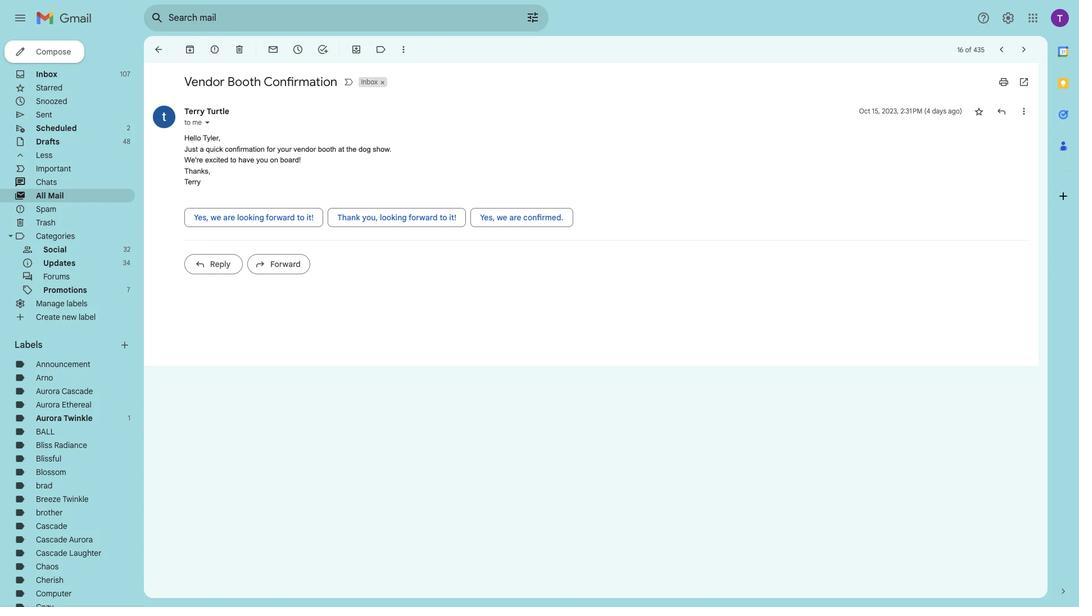 Task type: describe. For each thing, give the bounding box(es) containing it.
support image
[[977, 11, 991, 25]]

the
[[347, 145, 357, 153]]

all
[[36, 191, 46, 201]]

all mail
[[36, 191, 64, 201]]

cherish link
[[36, 575, 64, 585]]

add to tasks image
[[317, 44, 328, 55]]

twinkle for breeze twinkle
[[62, 494, 89, 504]]

cascade up ethereal
[[62, 386, 93, 396]]

you,
[[362, 212, 378, 222]]

cascade laughter
[[36, 548, 102, 558]]

32
[[123, 245, 130, 254]]

oct 15, 2023, 2:31 pm (4 days ago) cell
[[859, 106, 963, 117]]

report spam image
[[209, 44, 220, 55]]

computer
[[36, 589, 72, 599]]

label
[[79, 312, 96, 322]]

blossom link
[[36, 467, 66, 477]]

at
[[338, 145, 345, 153]]

ball link
[[36, 427, 55, 437]]

scheduled link
[[36, 123, 77, 133]]

inbox for inbox button
[[361, 78, 378, 86]]

bliss
[[36, 440, 52, 450]]

are for looking
[[223, 212, 235, 222]]

for
[[267, 145, 275, 153]]

terry inside hello tyler, just a quick confirmation for your vendor booth at the dog show. we're excited to have you on board! thanks, terry
[[184, 178, 201, 186]]

(4
[[925, 107, 931, 115]]

back to all mail image
[[153, 44, 164, 55]]

quick
[[206, 145, 223, 153]]

aurora cascade
[[36, 386, 93, 396]]

2:31 pm
[[901, 107, 923, 115]]

yes, we are confirmed. button
[[471, 208, 573, 227]]

15,
[[872, 107, 880, 115]]

reply link
[[184, 254, 243, 274]]

booth
[[228, 74, 261, 89]]

on
[[270, 156, 278, 164]]

vendor
[[184, 74, 225, 89]]

we for looking
[[211, 212, 221, 222]]

labels
[[15, 340, 43, 351]]

create
[[36, 312, 60, 322]]

Search mail text field
[[169, 12, 495, 24]]

important link
[[36, 164, 71, 174]]

terry turtle
[[184, 106, 229, 116]]

more image
[[398, 44, 409, 55]]

forward inside the thank you, looking forward to it! button
[[409, 212, 438, 222]]

a
[[200, 145, 204, 153]]

updates link
[[43, 258, 75, 268]]

spam link
[[36, 204, 56, 214]]

all mail link
[[36, 191, 64, 201]]

compose
[[36, 47, 71, 57]]

yes, we are confirmed.
[[480, 212, 564, 222]]

1 terry from the top
[[184, 106, 205, 116]]

aurora ethereal
[[36, 400, 91, 410]]

snoozed link
[[36, 96, 67, 106]]

cherish
[[36, 575, 64, 585]]

vendor
[[294, 145, 316, 153]]

cascade link
[[36, 521, 67, 531]]

bliss radiance
[[36, 440, 87, 450]]

cascade for cascade link
[[36, 521, 67, 531]]

advanced search options image
[[522, 6, 544, 29]]

we for confirmed.
[[497, 212, 508, 222]]

to inside hello tyler, just a quick confirmation for your vendor booth at the dog show. we're excited to have you on board! thanks, terry
[[230, 156, 236, 164]]

aurora cascade link
[[36, 386, 93, 396]]

not starred image
[[974, 106, 985, 117]]

breeze twinkle link
[[36, 494, 89, 504]]

bliss radiance link
[[36, 440, 87, 450]]

1 it! from the left
[[307, 212, 314, 222]]

2
[[127, 124, 130, 132]]

older image
[[1019, 44, 1030, 55]]

arno
[[36, 373, 53, 383]]

are for confirmed.
[[510, 212, 522, 222]]

drafts link
[[36, 137, 60, 147]]

confirmation
[[264, 74, 337, 89]]

you
[[256, 156, 268, 164]]

we're
[[184, 156, 203, 164]]

computer link
[[36, 589, 72, 599]]

move to inbox image
[[351, 44, 362, 55]]

hello tyler, just a quick confirmation for your vendor booth at the dog show. we're excited to have you on board! thanks, terry
[[184, 134, 392, 186]]

chaos link
[[36, 562, 59, 572]]

aurora for aurora cascade
[[36, 386, 60, 396]]

updates
[[43, 258, 75, 268]]

reply
[[210, 259, 231, 269]]

radiance
[[54, 440, 87, 450]]

48
[[123, 137, 130, 146]]

mail
[[48, 191, 64, 201]]

cascade for cascade aurora
[[36, 535, 67, 545]]

blissful
[[36, 454, 61, 464]]

brad
[[36, 481, 53, 491]]

your
[[277, 145, 292, 153]]

thank
[[337, 212, 360, 222]]

manage labels create new label
[[36, 299, 96, 322]]

show.
[[373, 145, 392, 153]]

aurora twinkle
[[36, 413, 93, 423]]

booth
[[318, 145, 336, 153]]

aurora ethereal link
[[36, 400, 91, 410]]

arno link
[[36, 373, 53, 383]]

compose button
[[4, 40, 85, 63]]

have
[[238, 156, 254, 164]]

vendor booth confirmation
[[184, 74, 337, 89]]

manage labels link
[[36, 299, 88, 309]]

sent link
[[36, 110, 52, 120]]

delete image
[[234, 44, 245, 55]]



Task type: vqa. For each thing, say whether or not it's contained in the screenshot.
1 link
no



Task type: locate. For each thing, give the bounding box(es) containing it.
2 forward from the left
[[409, 212, 438, 222]]

categories
[[36, 231, 75, 241]]

confirmed.
[[524, 212, 564, 222]]

breeze
[[36, 494, 61, 504]]

turtle
[[207, 106, 229, 116]]

less button
[[0, 148, 135, 162]]

1 we from the left
[[211, 212, 221, 222]]

1 horizontal spatial it!
[[449, 212, 457, 222]]

cascade up chaos link at the bottom left
[[36, 548, 67, 558]]

are inside yes, we are confirmed. button
[[510, 212, 522, 222]]

are inside yes, we are looking forward to it! button
[[223, 212, 235, 222]]

None search field
[[144, 4, 549, 31]]

are up reply
[[223, 212, 235, 222]]

cascade aurora link
[[36, 535, 93, 545]]

announcement
[[36, 359, 90, 369]]

announcement link
[[36, 359, 90, 369]]

yes, down "thanks,"
[[194, 212, 209, 222]]

dog
[[359, 145, 371, 153]]

labels
[[67, 299, 88, 309]]

0 horizontal spatial it!
[[307, 212, 314, 222]]

blissful link
[[36, 454, 61, 464]]

trash link
[[36, 218, 56, 228]]

show details image
[[204, 119, 211, 126]]

Not starred checkbox
[[974, 106, 985, 117]]

terry down "thanks,"
[[184, 178, 201, 186]]

0 horizontal spatial forward
[[266, 212, 295, 222]]

excited
[[205, 156, 228, 164]]

34
[[123, 259, 130, 267]]

chats
[[36, 177, 57, 187]]

2 we from the left
[[497, 212, 508, 222]]

tyler,
[[203, 134, 220, 142]]

categories link
[[36, 231, 75, 241]]

main menu image
[[13, 11, 27, 25]]

labels image
[[376, 44, 387, 55]]

looking
[[237, 212, 264, 222], [380, 212, 407, 222]]

tab list
[[1048, 36, 1080, 567]]

labels heading
[[15, 340, 119, 351]]

ethereal
[[62, 400, 91, 410]]

gmail image
[[36, 7, 97, 29]]

thank you, looking forward to it!
[[337, 212, 457, 222]]

0 horizontal spatial yes,
[[194, 212, 209, 222]]

sent
[[36, 110, 52, 120]]

aurora twinkle link
[[36, 413, 93, 423]]

days
[[932, 107, 947, 115]]

inbox up starred
[[36, 69, 57, 79]]

forward
[[266, 212, 295, 222], [409, 212, 438, 222]]

2 yes, from the left
[[480, 212, 495, 222]]

terry
[[184, 106, 205, 116], [184, 178, 201, 186]]

twinkle right breeze
[[62, 494, 89, 504]]

twinkle down ethereal
[[64, 413, 93, 423]]

we up the reply link
[[211, 212, 221, 222]]

terry up to me
[[184, 106, 205, 116]]

2 terry from the top
[[184, 178, 201, 186]]

aurora down arno link
[[36, 386, 60, 396]]

manage
[[36, 299, 65, 309]]

inbox
[[36, 69, 57, 79], [361, 78, 378, 86]]

cascade for cascade laughter
[[36, 548, 67, 558]]

search mail image
[[147, 8, 168, 28]]

1 vertical spatial twinkle
[[62, 494, 89, 504]]

twinkle
[[64, 413, 93, 423], [62, 494, 89, 504]]

we
[[211, 212, 221, 222], [497, 212, 508, 222]]

promotions link
[[43, 285, 87, 295]]

2 it! from the left
[[449, 212, 457, 222]]

looking up forward link
[[237, 212, 264, 222]]

yes, for yes, we are looking forward to it!
[[194, 212, 209, 222]]

starred
[[36, 83, 63, 93]]

chaos
[[36, 562, 59, 572]]

2023,
[[882, 107, 899, 115]]

107
[[120, 70, 130, 78]]

we left confirmed.
[[497, 212, 508, 222]]

1 yes, from the left
[[194, 212, 209, 222]]

create new label link
[[36, 312, 96, 322]]

aurora for aurora ethereal
[[36, 400, 60, 410]]

are left confirmed.
[[510, 212, 522, 222]]

1 horizontal spatial forward
[[409, 212, 438, 222]]

snooze image
[[292, 44, 304, 55]]

settings image
[[1002, 11, 1015, 25]]

yes, we are looking forward to it!
[[194, 212, 314, 222]]

cascade laughter link
[[36, 548, 102, 558]]

0 horizontal spatial are
[[223, 212, 235, 222]]

ago)
[[949, 107, 963, 115]]

cascade down cascade link
[[36, 535, 67, 545]]

1 horizontal spatial are
[[510, 212, 522, 222]]

looking right you,
[[380, 212, 407, 222]]

1 forward from the left
[[266, 212, 295, 222]]

1 vertical spatial terry
[[184, 178, 201, 186]]

2 looking from the left
[[380, 212, 407, 222]]

drafts
[[36, 137, 60, 147]]

to me
[[184, 118, 202, 127]]

mark as unread image
[[268, 44, 279, 55]]

hello
[[184, 134, 201, 142]]

cascade down brother link
[[36, 521, 67, 531]]

less
[[36, 150, 52, 160]]

just
[[184, 145, 198, 153]]

0 vertical spatial terry
[[184, 106, 205, 116]]

chats link
[[36, 177, 57, 187]]

aurora up laughter
[[69, 535, 93, 545]]

inbox for inbox link
[[36, 69, 57, 79]]

cascade aurora
[[36, 535, 93, 545]]

forward right you,
[[409, 212, 438, 222]]

starred link
[[36, 83, 63, 93]]

aurora for aurora twinkle
[[36, 413, 62, 423]]

ball
[[36, 427, 55, 437]]

inbox link
[[36, 69, 57, 79]]

1 are from the left
[[223, 212, 235, 222]]

1 looking from the left
[[237, 212, 264, 222]]

1 horizontal spatial yes,
[[480, 212, 495, 222]]

twinkle for aurora twinkle
[[64, 413, 93, 423]]

aurora up aurora twinkle
[[36, 400, 60, 410]]

inbox inside labels navigation
[[36, 69, 57, 79]]

1 horizontal spatial we
[[497, 212, 508, 222]]

forward link
[[247, 254, 310, 274]]

blossom
[[36, 467, 66, 477]]

0 horizontal spatial we
[[211, 212, 221, 222]]

important
[[36, 164, 71, 174]]

yes, left confirmed.
[[480, 212, 495, 222]]

yes,
[[194, 212, 209, 222], [480, 212, 495, 222]]

0 horizontal spatial inbox
[[36, 69, 57, 79]]

forward
[[270, 259, 301, 269]]

trash
[[36, 218, 56, 228]]

inbox down the labels icon
[[361, 78, 378, 86]]

1 horizontal spatial looking
[[380, 212, 407, 222]]

scheduled
[[36, 123, 77, 133]]

social link
[[43, 245, 67, 255]]

2 are from the left
[[510, 212, 522, 222]]

labels navigation
[[0, 36, 144, 607]]

inbox inside button
[[361, 78, 378, 86]]

social
[[43, 245, 67, 255]]

it!
[[307, 212, 314, 222], [449, 212, 457, 222]]

1
[[128, 414, 130, 422]]

1 horizontal spatial inbox
[[361, 78, 378, 86]]

0 horizontal spatial looking
[[237, 212, 264, 222]]

aurora up the ball link
[[36, 413, 62, 423]]

forward inside yes, we are looking forward to it! button
[[266, 212, 295, 222]]

0 vertical spatial twinkle
[[64, 413, 93, 423]]

are
[[223, 212, 235, 222], [510, 212, 522, 222]]

forward up forward link
[[266, 212, 295, 222]]

archive image
[[184, 44, 196, 55]]

breeze twinkle
[[36, 494, 89, 504]]

forums link
[[43, 272, 70, 282]]

yes, for yes, we are confirmed.
[[480, 212, 495, 222]]

16 of 435
[[958, 45, 985, 54]]

thank you, looking forward to it! button
[[328, 208, 466, 227]]

newer image
[[996, 44, 1008, 55]]

thanks,
[[184, 167, 210, 175]]

me
[[192, 118, 202, 127]]

confirmation
[[225, 145, 265, 153]]



